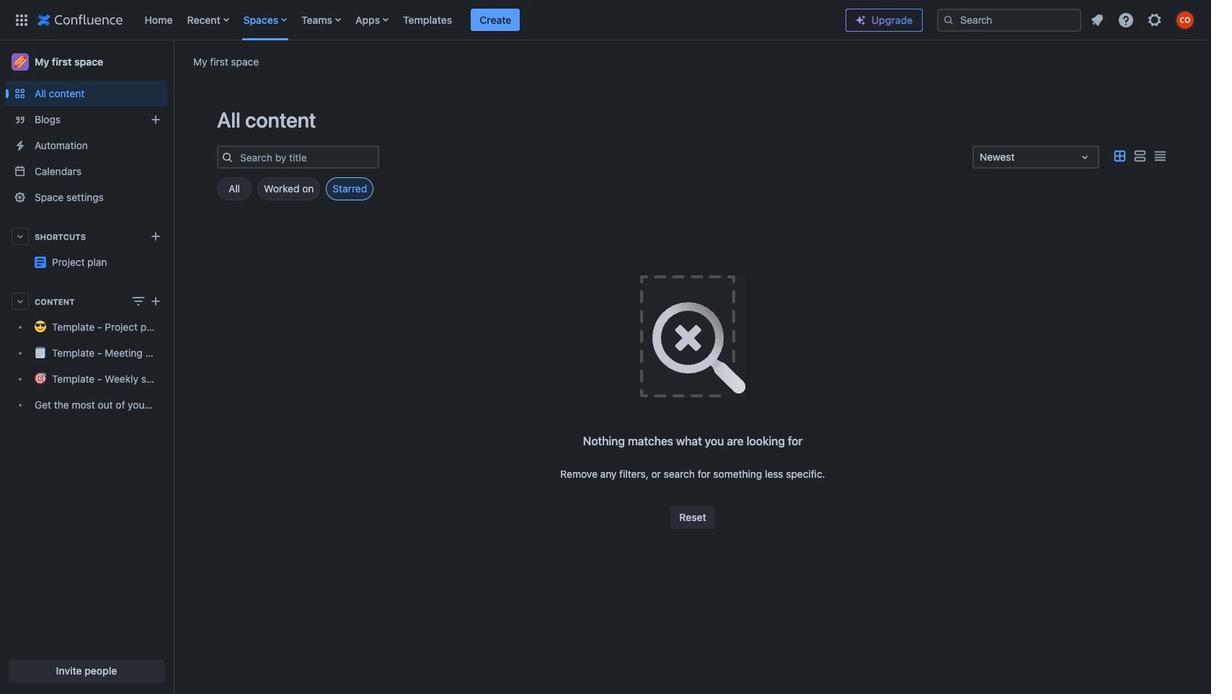 Task type: vqa. For each thing, say whether or not it's contained in the screenshot.
list for Premium image
yes



Task type: describe. For each thing, give the bounding box(es) containing it.
notification icon image
[[1089, 11, 1106, 28]]

list item inside global element
[[471, 8, 520, 31]]

space element
[[0, 40, 173, 695]]

add shortcut image
[[147, 228, 164, 245]]

list for premium image
[[1085, 7, 1203, 33]]

compact list image
[[1152, 148, 1169, 165]]

Search field
[[938, 8, 1082, 31]]

tree inside space element
[[6, 314, 167, 418]]

open image
[[1077, 149, 1094, 166]]

template - project plan image
[[35, 257, 46, 268]]

Search by title field
[[236, 147, 378, 167]]

create a blog image
[[147, 111, 164, 128]]

premium image
[[855, 14, 867, 26]]

help icon image
[[1118, 11, 1135, 28]]

list image
[[1132, 148, 1149, 165]]



Task type: locate. For each thing, give the bounding box(es) containing it.
create a page image
[[147, 293, 164, 310]]

0 horizontal spatial list
[[137, 0, 834, 40]]

collapse sidebar image
[[157, 48, 189, 76]]

None text field
[[980, 150, 983, 164]]

search image
[[943, 14, 955, 26]]

list
[[137, 0, 834, 40], [1085, 7, 1203, 33]]

confluence image
[[38, 11, 123, 28], [38, 11, 123, 28]]

cards image
[[1111, 148, 1129, 165]]

list item
[[471, 8, 520, 31]]

list for appswitcher icon
[[137, 0, 834, 40]]

banner
[[0, 0, 1212, 43]]

change view image
[[130, 293, 147, 310]]

None search field
[[938, 8, 1082, 31]]

appswitcher icon image
[[13, 11, 30, 28]]

global element
[[9, 0, 834, 40]]

1 horizontal spatial list
[[1085, 7, 1203, 33]]

settings icon image
[[1147, 11, 1164, 28]]

tree
[[6, 314, 167, 418]]



